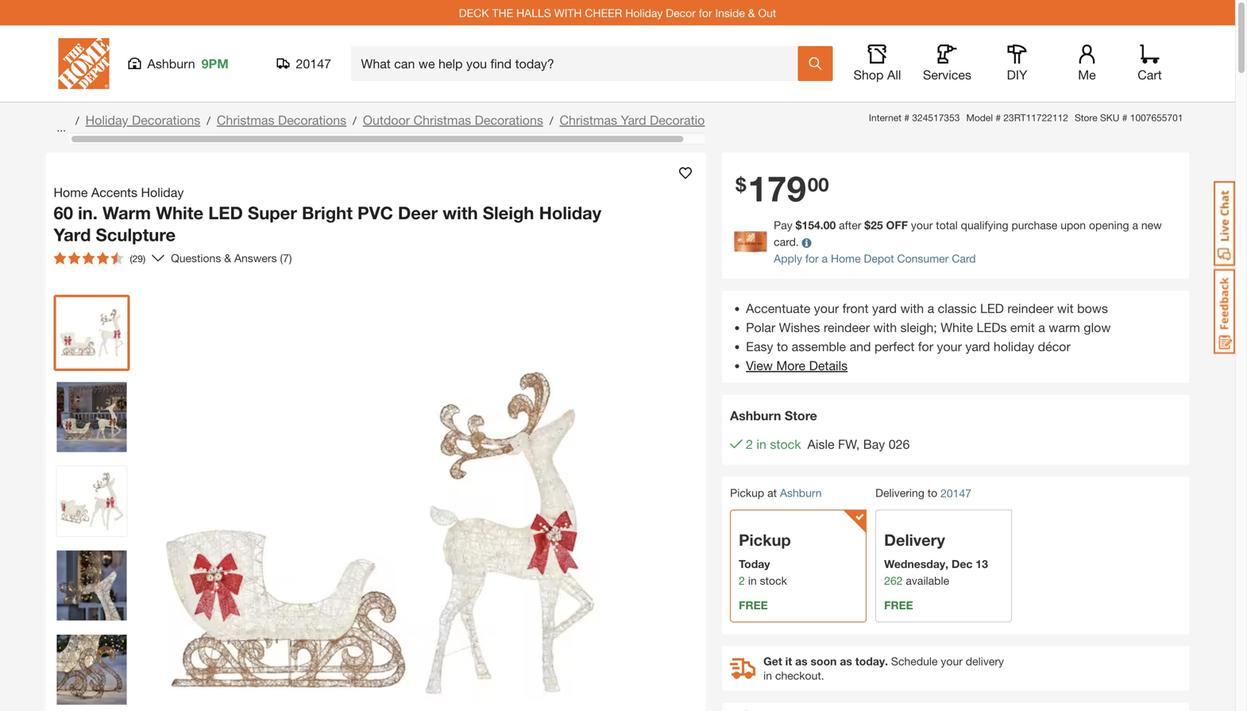 Task type: locate. For each thing, give the bounding box(es) containing it.
1 vertical spatial 20147
[[941, 486, 972, 500]]

1 vertical spatial yard
[[966, 339, 990, 354]]

20147
[[296, 56, 331, 71], [941, 486, 972, 500]]

$ right pay at the right top
[[796, 218, 802, 232]]

2 vertical spatial ashburn
[[780, 486, 822, 499]]

outdoor christmas decorations link
[[363, 112, 543, 128]]

stock down ashburn store
[[770, 437, 801, 452]]

0 horizontal spatial #
[[904, 112, 910, 123]]

0 horizontal spatial to
[[777, 339, 788, 354]]

a left new
[[1133, 218, 1139, 232]]

1 vertical spatial store
[[785, 408, 817, 423]]

home accents holiday christmas yard decorations 23rt11722112 1d.4 image
[[57, 635, 127, 705]]

0 vertical spatial home
[[54, 185, 88, 200]]

4.5 stars image
[[54, 252, 124, 265]]

in down get
[[764, 669, 772, 682]]

1 horizontal spatial as
[[840, 655, 852, 668]]

christmas down 9pm
[[217, 112, 274, 128]]

2 down ashburn store
[[746, 437, 753, 452]]

holiday right ...
[[86, 112, 128, 128]]

1 horizontal spatial 20147
[[941, 486, 972, 500]]

2 vertical spatial in
[[764, 669, 772, 682]]

christmas down what can we help you find today? search box
[[560, 112, 617, 128]]

white
[[156, 202, 203, 223], [941, 320, 973, 335]]

20147 link
[[941, 485, 972, 502]]

00
[[808, 173, 829, 195]]

2 free from the left
[[884, 598, 913, 612]]

1 horizontal spatial store
[[1075, 112, 1098, 123]]

1 horizontal spatial for
[[806, 252, 819, 265]]

2 / from the left
[[207, 114, 210, 127]]

1 vertical spatial 2
[[739, 574, 745, 587]]

9pm
[[202, 56, 229, 71]]

2 vertical spatial for
[[918, 339, 934, 354]]

cart
[[1138, 67, 1162, 82]]

0 vertical spatial ashburn
[[147, 56, 195, 71]]

0 horizontal spatial as
[[795, 655, 808, 668]]

ashburn right the at
[[780, 486, 822, 499]]

0 vertical spatial reindeer
[[1008, 301, 1054, 316]]

reindeer up emit
[[1008, 301, 1054, 316]]

stock inside pickup today 2 in stock
[[760, 574, 787, 587]]

ashburn
[[147, 56, 195, 71], [730, 408, 781, 423], [780, 486, 822, 499]]

... button
[[54, 110, 69, 145]]

1 horizontal spatial yard
[[966, 339, 990, 354]]

free
[[739, 598, 768, 612], [884, 598, 913, 612]]

with right 'deer'
[[443, 202, 478, 223]]

reindeer down front
[[824, 320, 870, 335]]

white inside accentuate your front yard with a classic led reindeer wit bows polar wishes reindeer with sleigh; white leds emit a warm glow easy to assemble and perfect for your yard holiday décor view more details
[[941, 320, 973, 335]]

sku
[[1100, 112, 1120, 123]]

holiday up warm
[[141, 185, 184, 200]]

1 horizontal spatial led
[[980, 301, 1004, 316]]

as right it
[[795, 655, 808, 668]]

with up sleigh;
[[901, 301, 924, 316]]

0 vertical spatial to
[[777, 339, 788, 354]]

model
[[966, 112, 993, 123]]

as
[[795, 655, 808, 668], [840, 655, 852, 668]]

christmas
[[217, 112, 274, 128], [414, 112, 471, 128], [560, 112, 617, 128]]

christmas right outdoor
[[414, 112, 471, 128]]

halls
[[516, 6, 551, 19]]

0 vertical spatial for
[[699, 6, 712, 19]]

yard down 60
[[54, 224, 91, 245]]

0 horizontal spatial yard
[[54, 224, 91, 245]]

1 vertical spatial ashburn
[[730, 408, 781, 423]]

yard right front
[[872, 301, 897, 316]]

cheer
[[585, 6, 622, 19]]

1 horizontal spatial yard
[[621, 112, 646, 128]]

your inside your total qualifying purchase upon opening a new card.
[[911, 218, 933, 232]]

aisle
[[808, 437, 835, 452]]

2 horizontal spatial #
[[1122, 112, 1128, 123]]

3 christmas from the left
[[560, 112, 617, 128]]

20147 right delivering
[[941, 486, 972, 500]]

2 down today
[[739, 574, 745, 587]]

apply
[[774, 252, 802, 265]]

in.
[[78, 202, 98, 223]]

0 horizontal spatial white
[[156, 202, 203, 223]]

1 # from the left
[[904, 112, 910, 123]]

# right model
[[996, 112, 1001, 123]]

aisle fw, bay 026
[[808, 437, 910, 452]]

bay
[[863, 437, 885, 452]]

# right sku
[[1122, 112, 1128, 123]]

yard down leds
[[966, 339, 990, 354]]

3 / from the left
[[353, 114, 357, 127]]

1 vertical spatial in
[[748, 574, 757, 587]]

2 horizontal spatial with
[[901, 301, 924, 316]]

free down 262
[[884, 598, 913, 612]]

262
[[884, 574, 903, 587]]

home
[[54, 185, 88, 200], [831, 252, 861, 265]]

home inside home accents holiday 60 in. warm white led super bright pvc deer with sleigh holiday yard sculpture
[[54, 185, 88, 200]]

2 in stock
[[746, 437, 801, 452]]

delivery wednesday, dec 13 262 available
[[884, 530, 988, 587]]

with
[[443, 202, 478, 223], [901, 301, 924, 316], [874, 320, 897, 335]]

ashburn for ashburn 9pm
[[147, 56, 195, 71]]

delivering to 20147
[[876, 486, 972, 500]]

to up "more"
[[777, 339, 788, 354]]

0 vertical spatial with
[[443, 202, 478, 223]]

checkout.
[[775, 669, 824, 682]]

sculpture
[[96, 224, 176, 245]]

0 horizontal spatial led
[[208, 202, 243, 223]]

0 horizontal spatial 2
[[739, 574, 745, 587]]

1 horizontal spatial &
[[748, 6, 755, 19]]

pickup for pickup today 2 in stock
[[739, 530, 791, 549]]

outdoor
[[363, 112, 410, 128]]

led up questions & answers (7)
[[208, 202, 243, 223]]

pickup left the at
[[730, 486, 764, 499]]

decor
[[666, 6, 696, 19]]

white up questions
[[156, 202, 203, 223]]

and
[[850, 339, 871, 354]]

assemble
[[792, 339, 846, 354]]

store left sku
[[1075, 112, 1098, 123]]

led for super
[[208, 202, 243, 223]]

4 / from the left
[[550, 114, 553, 127]]

/ down 9pm
[[207, 114, 210, 127]]

questions & answers (7)
[[171, 251, 292, 265]]

/ right ...
[[75, 114, 79, 127]]

$ left the 179
[[736, 173, 746, 195]]

led for reindeer
[[980, 301, 1004, 316]]

1 horizontal spatial to
[[928, 486, 938, 499]]

pickup up today
[[739, 530, 791, 549]]

yard down what can we help you find today? search box
[[621, 112, 646, 128]]

perfect
[[875, 339, 915, 354]]

1 christmas from the left
[[217, 112, 274, 128]]

20147 button
[[277, 56, 332, 72]]

total
[[936, 218, 958, 232]]

0 vertical spatial yard
[[621, 112, 646, 128]]

1 horizontal spatial free
[[884, 598, 913, 612]]

yard
[[621, 112, 646, 128], [54, 224, 91, 245]]

a inside your total qualifying purchase upon opening a new card.
[[1133, 218, 1139, 232]]

1 vertical spatial pickup
[[739, 530, 791, 549]]

super
[[248, 202, 297, 223]]

1 vertical spatial white
[[941, 320, 973, 335]]

me
[[1078, 67, 1096, 82]]

/ down what can we help you find today? search box
[[550, 114, 553, 127]]

0 vertical spatial 20147
[[296, 56, 331, 71]]

home accents holiday christmas yard decorations 23rt11722112 e1.1 image
[[57, 382, 127, 452]]

today.
[[856, 655, 888, 668]]

1 vertical spatial to
[[928, 486, 938, 499]]

for down info icon
[[806, 252, 819, 265]]

dec
[[952, 557, 973, 570]]

with up perfect
[[874, 320, 897, 335]]

stock
[[770, 437, 801, 452], [760, 574, 787, 587]]

1 horizontal spatial christmas
[[414, 112, 471, 128]]

ashburn up 2 in stock
[[730, 408, 781, 423]]

0 vertical spatial yard
[[872, 301, 897, 316]]

in down ashburn store
[[757, 437, 767, 452]]

opening
[[1089, 218, 1129, 232]]

1007655701
[[1130, 112, 1183, 123]]

ashburn button
[[780, 486, 822, 499]]

ashburn 9pm
[[147, 56, 229, 71]]

0 vertical spatial led
[[208, 202, 243, 223]]

2 horizontal spatial for
[[918, 339, 934, 354]]

& left answers
[[224, 251, 231, 265]]

in inside pickup today 2 in stock
[[748, 574, 757, 587]]

20147 inside "button"
[[296, 56, 331, 71]]

13
[[976, 557, 988, 570]]

store
[[1075, 112, 1098, 123], [785, 408, 817, 423]]

3 # from the left
[[1122, 112, 1128, 123]]

for down sleigh;
[[918, 339, 934, 354]]

026
[[889, 437, 910, 452]]

0 horizontal spatial home
[[54, 185, 88, 200]]

as right soon
[[840, 655, 852, 668]]

deck
[[459, 6, 489, 19]]

1 horizontal spatial #
[[996, 112, 1001, 123]]

depot
[[864, 252, 894, 265]]

your left 'delivery'
[[941, 655, 963, 668]]

2 horizontal spatial $
[[865, 218, 871, 232]]

ashburn for ashburn store
[[730, 408, 781, 423]]

for
[[699, 6, 712, 19], [806, 252, 819, 265], [918, 339, 934, 354]]

front
[[843, 301, 869, 316]]

(7)
[[280, 251, 292, 265]]

& left the out
[[748, 6, 755, 19]]

in for schedule
[[764, 669, 772, 682]]

a
[[1133, 218, 1139, 232], [822, 252, 828, 265], [928, 301, 935, 316], [1039, 320, 1045, 335]]

cart link
[[1133, 44, 1168, 83]]

in inside "schedule your delivery in checkout."
[[764, 669, 772, 682]]

holiday left decor
[[625, 6, 663, 19]]

0 horizontal spatial christmas
[[217, 112, 274, 128]]

#
[[904, 112, 910, 123], [996, 112, 1001, 123], [1122, 112, 1128, 123]]

1 horizontal spatial home
[[831, 252, 861, 265]]

shop
[[854, 67, 884, 82]]

1 vertical spatial led
[[980, 301, 1004, 316]]

2 christmas from the left
[[414, 112, 471, 128]]

2 horizontal spatial christmas
[[560, 112, 617, 128]]

2 inside pickup today 2 in stock
[[739, 574, 745, 587]]

shop all
[[854, 67, 901, 82]]

20147 up christmas decorations link
[[296, 56, 331, 71]]

What can we help you find today? search field
[[361, 47, 797, 80]]

0 horizontal spatial free
[[739, 598, 768, 612]]

apply for a home depot consumer card link
[[774, 252, 976, 265]]

live chat image
[[1214, 181, 1235, 266]]

led inside home accents holiday 60 in. warm white led super bright pvc deer with sleigh holiday yard sculpture
[[208, 202, 243, 223]]

led up leds
[[980, 301, 1004, 316]]

internet
[[869, 112, 902, 123]]

1 vertical spatial stock
[[760, 574, 787, 587]]

0 vertical spatial white
[[156, 202, 203, 223]]

0 vertical spatial 2
[[746, 437, 753, 452]]

home up 60
[[54, 185, 88, 200]]

in down today
[[748, 574, 757, 587]]

led inside accentuate your front yard with a classic led reindeer wit bows polar wishes reindeer with sleigh; white leds emit a warm glow easy to assemble and perfect for your yard holiday décor view more details
[[980, 301, 1004, 316]]

0 horizontal spatial 20147
[[296, 56, 331, 71]]

consumer
[[897, 252, 949, 265]]

store up aisle
[[785, 408, 817, 423]]

for inside accentuate your front yard with a classic led reindeer wit bows polar wishes reindeer with sleigh; white leds emit a warm glow easy to assemble and perfect for your yard holiday décor view more details
[[918, 339, 934, 354]]

/ left outdoor
[[353, 114, 357, 127]]

wednesday,
[[884, 557, 949, 570]]

your left "total" at the top right of the page
[[911, 218, 933, 232]]

1 as from the left
[[795, 655, 808, 668]]

$ right after
[[865, 218, 871, 232]]

feedback link image
[[1214, 269, 1235, 354]]

2 vertical spatial with
[[874, 320, 897, 335]]

a down 154.00
[[822, 252, 828, 265]]

1 horizontal spatial white
[[941, 320, 973, 335]]

deck the halls with cheer holiday decor for inside & out
[[459, 6, 776, 19]]

0 horizontal spatial with
[[443, 202, 478, 223]]

1 vertical spatial &
[[224, 251, 231, 265]]

ashburn left 9pm
[[147, 56, 195, 71]]

answers
[[234, 251, 277, 265]]

home accents holiday christmas yard decorations 23rt11722112 64.0 image
[[57, 298, 127, 368]]

free down today
[[739, 598, 768, 612]]

white down classic
[[941, 320, 973, 335]]

for left inside
[[699, 6, 712, 19]]

0 horizontal spatial $
[[736, 173, 746, 195]]

accentuate your front yard with a classic led reindeer wit bows polar wishes reindeer with sleigh; white leds emit a warm glow easy to assemble and perfect for your yard holiday décor view more details
[[746, 301, 1111, 373]]

0 vertical spatial pickup
[[730, 486, 764, 499]]

a right emit
[[1039, 320, 1045, 335]]

to left 20147 link
[[928, 486, 938, 499]]

free for pickup
[[739, 598, 768, 612]]

1 horizontal spatial $
[[796, 218, 802, 232]]

services button
[[922, 44, 973, 83]]

# right internet
[[904, 112, 910, 123]]

stock down today
[[760, 574, 787, 587]]

home left depot
[[831, 252, 861, 265]]

classic
[[938, 301, 977, 316]]

3 decorations from the left
[[475, 112, 543, 128]]

get
[[764, 655, 782, 668]]

home accents holiday christmas yard decorations 23rt11722112 40.2 image
[[57, 466, 127, 536]]

1 vertical spatial yard
[[54, 224, 91, 245]]

0 horizontal spatial yard
[[872, 301, 897, 316]]

1 horizontal spatial with
[[874, 320, 897, 335]]

1 vertical spatial reindeer
[[824, 320, 870, 335]]

view
[[746, 358, 773, 373]]

apply now image
[[734, 231, 774, 252]]

1 free from the left
[[739, 598, 768, 612]]

details
[[809, 358, 848, 373]]

1 horizontal spatial reindeer
[[1008, 301, 1054, 316]]

me button
[[1062, 44, 1113, 83]]



Task type: vqa. For each thing, say whether or not it's contained in the screenshot.


Task type: describe. For each thing, give the bounding box(es) containing it.
all
[[887, 67, 901, 82]]

holiday
[[994, 339, 1035, 354]]

after
[[839, 218, 862, 232]]

20147 inside delivering to 20147
[[941, 486, 972, 500]]

christmas yard decorations link
[[560, 112, 718, 128]]

to inside accentuate your front yard with a classic led reindeer wit bows polar wishes reindeer with sleigh; white leds emit a warm glow easy to assemble and perfect for your yard holiday décor view more details
[[777, 339, 788, 354]]

25
[[871, 218, 883, 232]]

schedule
[[891, 655, 938, 668]]

2 as from the left
[[840, 655, 852, 668]]

2 # from the left
[[996, 112, 1001, 123]]

1 vertical spatial for
[[806, 252, 819, 265]]

bows
[[1077, 301, 1108, 316]]

get it as soon as today.
[[764, 655, 888, 668]]

view more details link
[[746, 358, 848, 373]]

home accents holiday 60 in. warm white led super bright pvc deer with sleigh holiday yard sculpture
[[54, 185, 602, 245]]

(29)
[[130, 253, 145, 264]]

1 horizontal spatial 2
[[746, 437, 753, 452]]

ashburn store
[[730, 408, 817, 423]]

1 vertical spatial with
[[901, 301, 924, 316]]

your inside "schedule your delivery in checkout."
[[941, 655, 963, 668]]

0 vertical spatial &
[[748, 6, 755, 19]]

the
[[492, 6, 513, 19]]

to inside delivering to 20147
[[928, 486, 938, 499]]

new
[[1142, 218, 1162, 232]]

4 decorations from the left
[[650, 112, 718, 128]]

2 decorations from the left
[[278, 112, 347, 128]]

0 horizontal spatial for
[[699, 6, 712, 19]]

internet # 324517353 model # 23rt11722112 store sku # 1007655701
[[869, 112, 1183, 123]]

your down sleigh;
[[937, 339, 962, 354]]

154.00
[[802, 218, 836, 232]]

0 vertical spatial stock
[[770, 437, 801, 452]]

purchase
[[1012, 218, 1058, 232]]

delivery
[[884, 530, 945, 549]]

in for pickup
[[748, 574, 757, 587]]

pickup today 2 in stock
[[739, 530, 791, 587]]

upon
[[1061, 218, 1086, 232]]

1 vertical spatial home
[[831, 252, 861, 265]]

leds
[[977, 320, 1007, 335]]

today
[[739, 557, 770, 570]]

it
[[785, 655, 792, 668]]

your total qualifying purchase upon opening a new card.
[[774, 218, 1162, 248]]

the home depot logo image
[[58, 38, 109, 89]]

a up sleigh;
[[928, 301, 935, 316]]

out
[[758, 6, 776, 19]]

info image
[[802, 238, 812, 248]]

questions
[[171, 251, 221, 265]]

yard inside ... / holiday decorations / christmas decorations / outdoor christmas decorations / christmas yard decorations
[[621, 112, 646, 128]]

shop all button
[[852, 44, 903, 83]]

holiday right sleigh
[[539, 202, 602, 223]]

... / holiday decorations / christmas decorations / outdoor christmas decorations / christmas yard decorations
[[54, 112, 718, 134]]

white inside home accents holiday 60 in. warm white led super bright pvc deer with sleigh holiday yard sculpture
[[156, 202, 203, 223]]

0 horizontal spatial &
[[224, 251, 231, 265]]

wishes
[[779, 320, 820, 335]]

...
[[57, 121, 66, 134]]

warm
[[1049, 320, 1080, 335]]

pickup at ashburn
[[730, 486, 822, 499]]

glow
[[1084, 320, 1111, 335]]

emit
[[1011, 320, 1035, 335]]

delivery
[[966, 655, 1004, 668]]

0 vertical spatial store
[[1075, 112, 1098, 123]]

christmas decorations link
[[217, 112, 347, 128]]

(29) button
[[47, 246, 152, 271]]

1 decorations from the left
[[132, 112, 200, 128]]

pay
[[774, 218, 793, 232]]

polar
[[746, 320, 776, 335]]

wit
[[1057, 301, 1074, 316]]

pvc
[[358, 202, 393, 223]]

décor
[[1038, 339, 1071, 354]]

apply for a home depot consumer card
[[774, 252, 976, 265]]

holiday decorations link
[[86, 112, 200, 128]]

home accents holiday link
[[54, 183, 190, 202]]

sleigh;
[[901, 320, 937, 335]]

yard inside home accents holiday 60 in. warm white led super bright pvc deer with sleigh holiday yard sculpture
[[54, 224, 91, 245]]

0 horizontal spatial store
[[785, 408, 817, 423]]

23rt11722112
[[1004, 112, 1069, 123]]

card.
[[774, 235, 799, 248]]

(29) link
[[47, 246, 165, 271]]

0 horizontal spatial reindeer
[[824, 320, 870, 335]]

diy
[[1007, 67, 1028, 82]]

with inside home accents holiday 60 in. warm white led super bright pvc deer with sleigh holiday yard sculpture
[[443, 202, 478, 223]]

1 / from the left
[[75, 114, 79, 127]]

schedule your delivery in checkout.
[[764, 655, 1004, 682]]

pickup for pickup at ashburn
[[730, 486, 764, 499]]

sleigh
[[483, 202, 534, 223]]

inside
[[715, 6, 745, 19]]

at
[[768, 486, 777, 499]]

your left front
[[814, 301, 839, 316]]

holiday inside ... / holiday decorations / christmas decorations / outdoor christmas decorations / christmas yard decorations
[[86, 112, 128, 128]]

diy button
[[992, 44, 1043, 83]]

deck the halls with cheer holiday decor for inside & out link
[[459, 6, 776, 19]]

easy
[[746, 339, 773, 354]]

card
[[952, 252, 976, 265]]

$ inside $ 179 00
[[736, 173, 746, 195]]

0 vertical spatial in
[[757, 437, 767, 452]]

deer
[[398, 202, 438, 223]]

60
[[54, 202, 73, 223]]

more
[[777, 358, 806, 373]]

accentuate
[[746, 301, 811, 316]]

324517353
[[912, 112, 960, 123]]

free for delivery
[[884, 598, 913, 612]]

home accents holiday christmas yard decorations 23rt11722112 a0.3 image
[[57, 551, 127, 621]]

delivering
[[876, 486, 925, 499]]

off
[[886, 218, 908, 232]]



